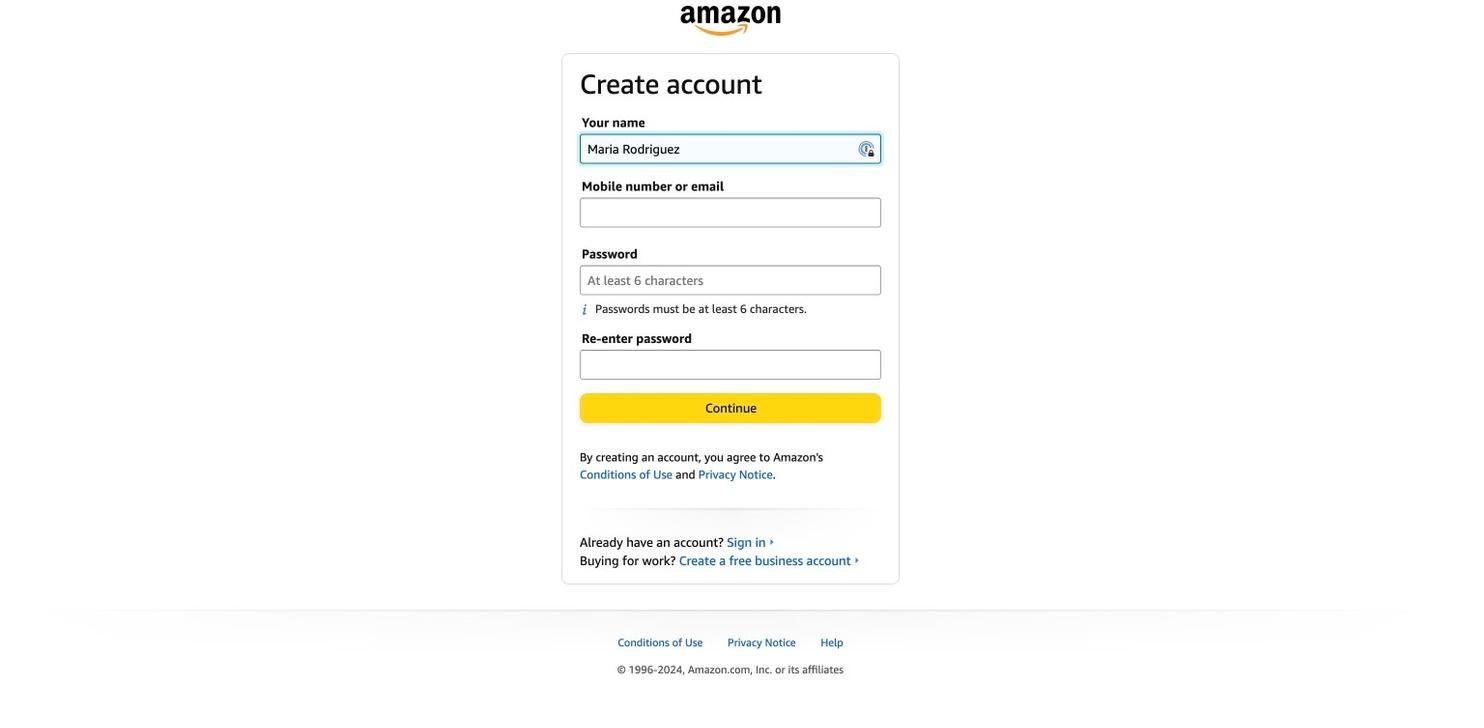 Task type: locate. For each thing, give the bounding box(es) containing it.
None email field
[[580, 198, 882, 228]]

None submit
[[581, 394, 881, 422]]

At least 6 characters password field
[[580, 265, 882, 295]]

None password field
[[580, 350, 882, 380]]

amazon image
[[681, 6, 781, 36]]



Task type: vqa. For each thing, say whether or not it's contained in the screenshot.
Outerwear link
no



Task type: describe. For each thing, give the bounding box(es) containing it.
First and last name text field
[[580, 134, 882, 164]]

alert image
[[582, 303, 596, 316]]



